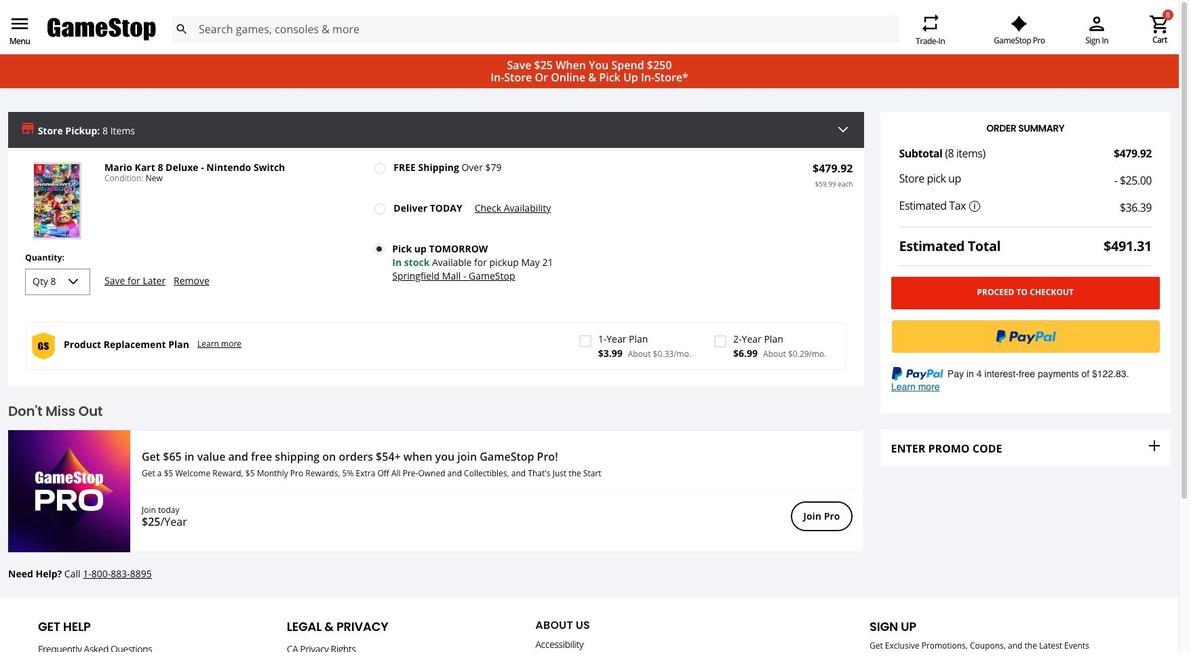 Task type: locate. For each thing, give the bounding box(es) containing it.
drop down arrow image
[[838, 127, 849, 133]]

gamestop pro icon image
[[1012, 16, 1029, 32]]

profile image
[[1087, 13, 1109, 34]]

alt1 image
[[8, 430, 130, 552]]

None search field
[[172, 16, 900, 43]]



Task type: describe. For each thing, give the bounding box(es) containing it.
Search games, consoles & more search field
[[199, 16, 876, 43]]

mario kart 8 deluxe - nintendo switch image
[[19, 162, 96, 240]]

gamestop image
[[48, 16, 156, 42]]



